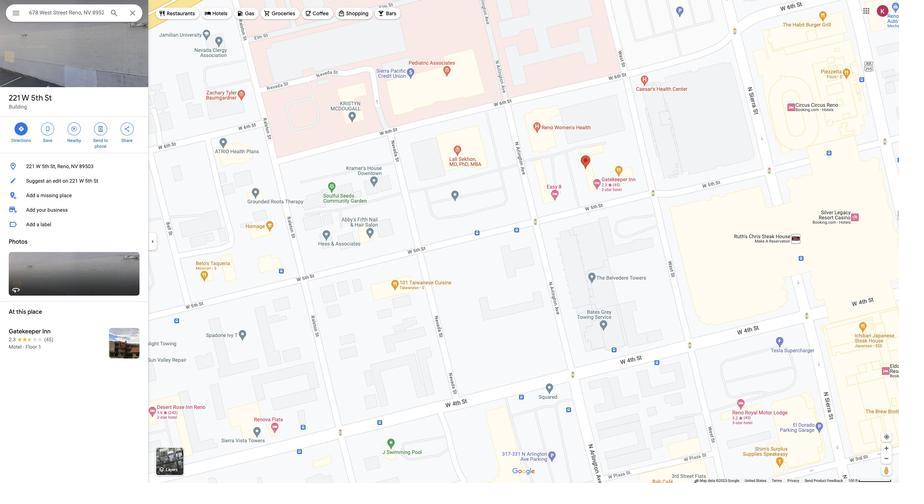 Task type: vqa. For each thing, say whether or not it's contained in the screenshot.
SEND inside the SEND TO PHONE
yes



Task type: locate. For each thing, give the bounding box(es) containing it.
send up phone
[[93, 138, 103, 143]]

footer containing map data ©2023 google
[[700, 479, 849, 484]]

1 vertical spatial 221
[[26, 164, 35, 169]]

footer
[[700, 479, 849, 484]]

221 right on
[[69, 178, 78, 184]]

send for send product feedback
[[805, 479, 814, 483]]

w up building
[[22, 93, 29, 103]]

show street view coverage image
[[882, 465, 893, 476]]

st up 
[[45, 93, 52, 103]]

0 vertical spatial add
[[26, 193, 35, 199]]

groceries
[[272, 10, 295, 17]]

add down the suggest
[[26, 193, 35, 199]]

place down on
[[60, 193, 72, 199]]

a for missing
[[36, 193, 39, 199]]

add your business
[[26, 207, 68, 213]]

st
[[45, 93, 52, 103], [94, 178, 98, 184]]

0 horizontal spatial st
[[45, 93, 52, 103]]

add a label
[[26, 222, 51, 228]]

label
[[41, 222, 51, 228]]

0 horizontal spatial w
[[22, 93, 29, 103]]

100 ft
[[849, 479, 859, 483]]

a left label
[[36, 222, 39, 228]]

221 for st
[[9, 93, 20, 103]]

2 vertical spatial add
[[26, 222, 35, 228]]

0 vertical spatial send
[[93, 138, 103, 143]]

0 horizontal spatial send
[[93, 138, 103, 143]]

1 horizontal spatial st
[[94, 178, 98, 184]]

1 vertical spatial 5th
[[42, 164, 49, 169]]

 button
[[6, 4, 26, 23]]

add left label
[[26, 222, 35, 228]]

send inside send to phone
[[93, 138, 103, 143]]

place
[[60, 193, 72, 199], [28, 309, 42, 316]]

1 vertical spatial w
[[36, 164, 41, 169]]

0 vertical spatial a
[[36, 193, 39, 199]]

1 a from the top
[[36, 193, 39, 199]]

1 vertical spatial a
[[36, 222, 39, 228]]

motel
[[9, 344, 22, 350]]

2 horizontal spatial 221
[[69, 178, 78, 184]]

221 inside 221 w 5th st building
[[9, 93, 20, 103]]

terms button
[[773, 479, 783, 484]]

nv
[[71, 164, 78, 169]]

send inside button
[[805, 479, 814, 483]]

5th inside "button"
[[85, 178, 92, 184]]

5th for st,
[[42, 164, 49, 169]]

add left the your
[[26, 207, 35, 213]]

add for add a missing place
[[26, 193, 35, 199]]

1 horizontal spatial send
[[805, 479, 814, 483]]

states
[[757, 479, 767, 483]]

0 vertical spatial place
[[60, 193, 72, 199]]

1 vertical spatial add
[[26, 207, 35, 213]]

5th
[[31, 93, 43, 103], [42, 164, 49, 169], [85, 178, 92, 184]]

0 vertical spatial 5th
[[31, 93, 43, 103]]

send for send to phone
[[93, 138, 103, 143]]

221 w 5th st building
[[9, 93, 52, 110]]

2 vertical spatial w
[[79, 178, 84, 184]]

add inside add a missing place button
[[26, 193, 35, 199]]

restaurants
[[167, 10, 195, 17]]

221 w 5th st main content
[[0, 0, 148, 484]]

add inside add your business link
[[26, 207, 35, 213]]

send product feedback button
[[805, 479, 844, 484]]

united states button
[[745, 479, 767, 484]]

221 inside button
[[26, 164, 35, 169]]

0 vertical spatial w
[[22, 93, 29, 103]]

w inside 221 w 5th st building
[[22, 93, 29, 103]]

add
[[26, 193, 35, 199], [26, 207, 35, 213], [26, 222, 35, 228]]

w up the suggest
[[36, 164, 41, 169]]

5th inside 221 w 5th st building
[[31, 93, 43, 103]]

a inside add a label "button"
[[36, 222, 39, 228]]

st up add a missing place button
[[94, 178, 98, 184]]

0 horizontal spatial place
[[28, 309, 42, 316]]

business
[[48, 207, 68, 213]]

2 horizontal spatial w
[[79, 178, 84, 184]]

google maps element
[[0, 0, 900, 484]]

w inside button
[[36, 164, 41, 169]]

1 horizontal spatial place
[[60, 193, 72, 199]]

0 horizontal spatial 221
[[9, 93, 20, 103]]

100
[[849, 479, 855, 483]]

221
[[9, 93, 20, 103], [26, 164, 35, 169], [69, 178, 78, 184]]

1 horizontal spatial w
[[36, 164, 41, 169]]

221 up the suggest
[[26, 164, 35, 169]]

2 vertical spatial 221
[[69, 178, 78, 184]]

1 vertical spatial send
[[805, 479, 814, 483]]

2 a from the top
[[36, 222, 39, 228]]

w for st
[[22, 93, 29, 103]]

5th inside button
[[42, 164, 49, 169]]

google
[[729, 479, 740, 483]]

send left the product
[[805, 479, 814, 483]]

floor
[[26, 344, 37, 350]]


[[124, 125, 130, 133]]

1 add from the top
[[26, 193, 35, 199]]

2 add from the top
[[26, 207, 35, 213]]

3 add from the top
[[26, 222, 35, 228]]

gas
[[245, 10, 254, 17]]

0 vertical spatial st
[[45, 93, 52, 103]]

w
[[22, 93, 29, 103], [36, 164, 41, 169], [79, 178, 84, 184]]

a inside add a missing place button
[[36, 193, 39, 199]]

a
[[36, 193, 39, 199], [36, 222, 39, 228]]

building
[[9, 104, 27, 110]]

·
[[23, 344, 24, 350]]

gatekeeper inn
[[9, 328, 51, 336]]

footer inside google maps element
[[700, 479, 849, 484]]

inn
[[42, 328, 51, 336]]

a for label
[[36, 222, 39, 228]]

1 horizontal spatial 221
[[26, 164, 35, 169]]

send
[[93, 138, 103, 143], [805, 479, 814, 483]]

privacy
[[788, 479, 800, 483]]

None field
[[29, 8, 104, 17]]

add your business link
[[0, 203, 148, 217]]

a left missing
[[36, 193, 39, 199]]

2 vertical spatial 5th
[[85, 178, 92, 184]]

221 for st,
[[26, 164, 35, 169]]

bars button
[[375, 5, 401, 22]]

place right "this"
[[28, 309, 42, 316]]

0 vertical spatial 221
[[9, 93, 20, 103]]

missing
[[41, 193, 58, 199]]

221 up building
[[9, 93, 20, 103]]

bars
[[386, 10, 397, 17]]

privacy button
[[788, 479, 800, 484]]

1 vertical spatial st
[[94, 178, 98, 184]]

gas button
[[234, 5, 259, 22]]

1 vertical spatial place
[[28, 309, 42, 316]]

add inside add a label "button"
[[26, 222, 35, 228]]

w down 89503
[[79, 178, 84, 184]]

phone
[[95, 144, 107, 149]]

shopping
[[346, 10, 369, 17]]

motel · floor 1
[[9, 344, 41, 350]]

at
[[9, 309, 15, 316]]

add for add your business
[[26, 207, 35, 213]]



Task type: describe. For each thing, give the bounding box(es) containing it.
89503
[[79, 164, 94, 169]]

©2023
[[717, 479, 728, 483]]

2.3
[[9, 337, 16, 343]]

100 ft button
[[849, 479, 892, 483]]

st inside 221 w 5th st building
[[45, 93, 52, 103]]

united
[[745, 479, 756, 483]]

save
[[43, 138, 52, 143]]

this
[[16, 309, 26, 316]]

add a missing place
[[26, 193, 72, 199]]

share
[[122, 138, 133, 143]]

ft
[[856, 479, 859, 483]]

send product feedback
[[805, 479, 844, 483]]

product
[[814, 479, 827, 483]]


[[18, 125, 25, 133]]

photos
[[9, 239, 28, 246]]

(45)
[[44, 337, 53, 343]]

suggest an edit on 221 w 5th st button
[[0, 174, 148, 188]]

add a label button
[[0, 217, 148, 232]]

gatekeeper
[[9, 328, 41, 336]]

show your location image
[[884, 434, 891, 441]]

st inside "button"
[[94, 178, 98, 184]]

hotels button
[[202, 5, 232, 22]]

data
[[709, 479, 716, 483]]

to
[[104, 138, 108, 143]]

coffee
[[313, 10, 329, 17]]

place inside add a missing place button
[[60, 193, 72, 199]]

st,
[[50, 164, 56, 169]]

zoom in image
[[885, 446, 890, 452]]

suggest an edit on 221 w 5th st
[[26, 178, 98, 184]]

221 w 5th st, reno, nv 89503 button
[[0, 159, 148, 174]]

at this place
[[9, 309, 42, 316]]


[[44, 125, 51, 133]]

zoom out image
[[885, 456, 890, 462]]

terms
[[773, 479, 783, 483]]

on
[[63, 178, 68, 184]]

5th for st
[[31, 93, 43, 103]]

678 West Street Reno, NV 89523 field
[[6, 4, 143, 22]]

an
[[46, 178, 52, 184]]

221 inside "button"
[[69, 178, 78, 184]]

collapse side panel image
[[149, 238, 157, 246]]

nearby
[[67, 138, 81, 143]]

united states
[[745, 479, 767, 483]]

w inside "button"
[[79, 178, 84, 184]]

edit
[[53, 178, 61, 184]]

add for add a label
[[26, 222, 35, 228]]

send to phone
[[93, 138, 108, 149]]

suggest
[[26, 178, 45, 184]]

shopping button
[[335, 5, 373, 22]]

1
[[38, 344, 41, 350]]

layers
[[166, 468, 178, 473]]

directions
[[11, 138, 31, 143]]

feedback
[[828, 479, 844, 483]]


[[71, 125, 77, 133]]

 search field
[[6, 4, 143, 23]]

reno,
[[57, 164, 70, 169]]

groceries button
[[261, 5, 300, 22]]

hotels
[[213, 10, 228, 17]]

restaurants button
[[156, 5, 199, 22]]

none field inside 678 west street reno, nv 89523 "field"
[[29, 8, 104, 17]]


[[12, 8, 20, 18]]

map data ©2023 google
[[700, 479, 740, 483]]

add a missing place button
[[0, 188, 148, 203]]


[[97, 125, 104, 133]]

actions for 221 w 5th st region
[[0, 117, 148, 153]]

2.3 stars 45 reviews image
[[9, 336, 53, 344]]

w for st,
[[36, 164, 41, 169]]

map
[[700, 479, 708, 483]]

221 w 5th st, reno, nv 89503
[[26, 164, 94, 169]]

your
[[36, 207, 46, 213]]

google account: kenny nguyen  
(kenny.nguyen@adept.ai) image
[[878, 5, 889, 17]]

coffee button
[[302, 5, 333, 22]]



